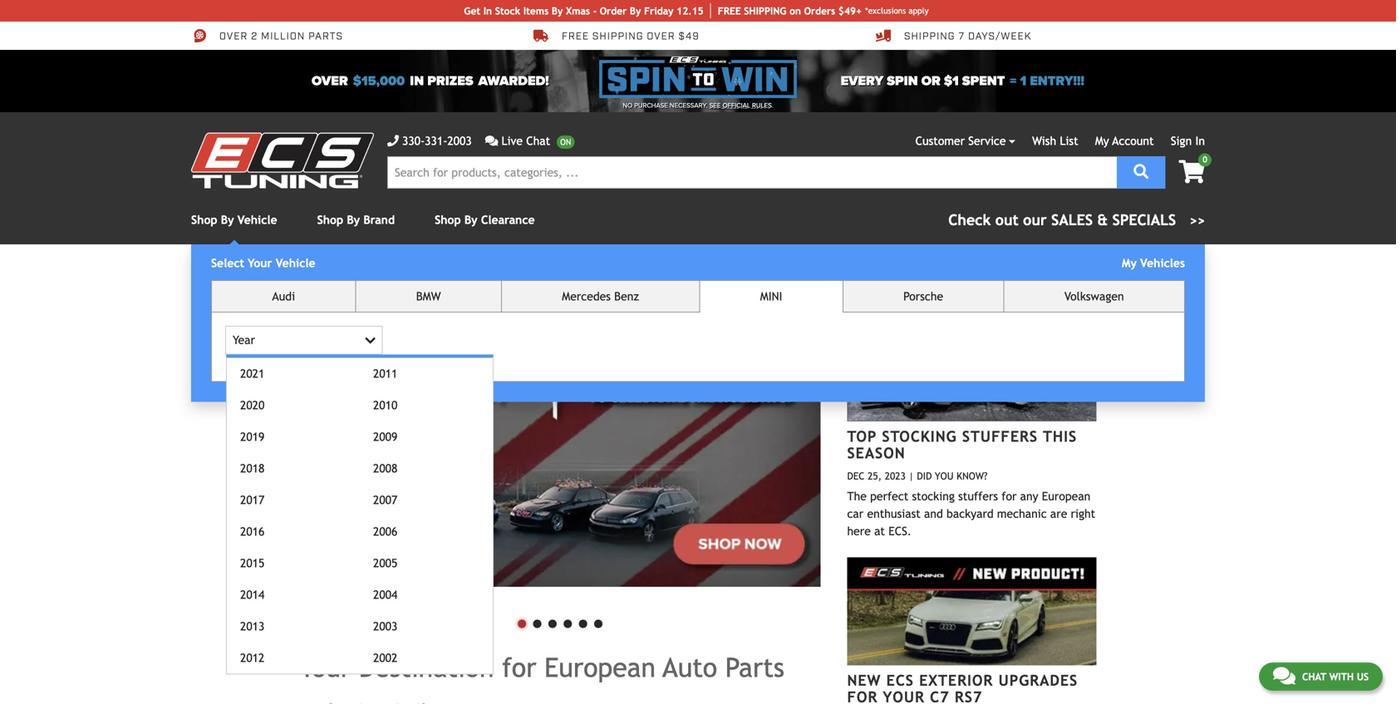 Task type: vqa. For each thing, say whether or not it's contained in the screenshot.
top it
no



Task type: locate. For each thing, give the bounding box(es) containing it.
over inside 'link'
[[220, 30, 248, 43]]

in for sign
[[1196, 134, 1206, 148]]

over down parts
[[312, 73, 348, 89]]

1 shop from the left
[[191, 213, 217, 227]]

shipping
[[593, 30, 644, 43]]

chat left with
[[1303, 671, 1327, 683]]

331-
[[425, 134, 448, 148]]

1 horizontal spatial chat
[[1303, 671, 1327, 683]]

clearance
[[481, 213, 535, 227]]

sales & specials link
[[949, 209, 1206, 231]]

european up 'are'
[[1043, 490, 1091, 503]]

for down "• • • • • •" at the left of page
[[502, 652, 537, 683]]

over left 2
[[220, 30, 248, 43]]

your right select
[[248, 257, 272, 270]]

1 horizontal spatial my
[[1123, 257, 1138, 270]]

my account link
[[1096, 134, 1155, 148]]

0 vertical spatial european
[[1043, 490, 1091, 503]]

ecs right new
[[887, 672, 915, 689]]

see
[[710, 101, 721, 110]]

7
[[959, 30, 965, 43]]

rules
[[753, 101, 772, 110]]

top
[[848, 428, 877, 445]]

2 horizontal spatial shop
[[435, 213, 461, 227]]

shop left clearance
[[435, 213, 461, 227]]

perfect
[[871, 490, 909, 503]]

mechanic
[[998, 507, 1047, 520]]

chat right the live
[[527, 134, 551, 148]]

shop
[[191, 213, 217, 227], [317, 213, 344, 227], [435, 213, 461, 227]]

1 vertical spatial european
[[545, 652, 656, 683]]

0 link
[[1166, 153, 1212, 185]]

$49
[[679, 30, 700, 43]]

330-
[[402, 134, 425, 148]]

0 horizontal spatial 2003
[[373, 620, 398, 633]]

shop by brand
[[317, 213, 395, 227]]

for
[[1002, 490, 1017, 503], [502, 652, 537, 683]]

2 vertical spatial your
[[884, 689, 925, 704]]

top stocking stuffers this season image
[[848, 313, 1097, 421]]

2 horizontal spatial your
[[884, 689, 925, 704]]

new
[[848, 672, 882, 689]]

official
[[723, 101, 751, 110]]

shop up select
[[191, 213, 217, 227]]

select
[[211, 257, 245, 270]]

1 vertical spatial my
[[1123, 257, 1138, 270]]

1
[[1021, 73, 1027, 89]]

1 vertical spatial vehicle
[[276, 257, 316, 270]]

2023
[[885, 470, 906, 482]]

xmas
[[566, 5, 590, 17]]

my left vehicles
[[1123, 257, 1138, 270]]

tab list
[[211, 280, 1186, 675]]

phone image
[[387, 135, 399, 147]]

sign in
[[1171, 134, 1206, 148]]

=
[[1011, 73, 1017, 89]]

every spin or $1 spent = 1 entry!!!
[[841, 73, 1085, 89]]

2010
[[373, 399, 398, 412]]

my vehicles
[[1123, 257, 1186, 270]]

vehicle up audi
[[276, 257, 316, 270]]

by left xmas
[[552, 5, 563, 17]]

1 vertical spatial in
[[1196, 134, 1206, 148]]

your left 2002
[[300, 652, 351, 683]]

2014
[[240, 588, 265, 602]]

1 horizontal spatial ecs
[[928, 285, 962, 306]]

0 vertical spatial for
[[1002, 490, 1017, 503]]

1 horizontal spatial shop
[[317, 213, 344, 227]]

your destination for european auto parts
[[300, 652, 785, 683]]

0 vertical spatial in
[[484, 5, 492, 17]]

for left any
[[1002, 490, 1017, 503]]

• • • • • •
[[515, 605, 606, 639]]

chat with us
[[1303, 671, 1370, 683]]

here
[[848, 525, 871, 538]]

backyard
[[947, 507, 994, 520]]

2003 left comments image
[[448, 134, 472, 148]]

wish
[[1033, 134, 1057, 148]]

all
[[1077, 291, 1090, 301]]

dec
[[848, 470, 865, 482]]

exterior
[[920, 672, 994, 689]]

1 horizontal spatial your
[[300, 652, 351, 683]]

6 • from the left
[[591, 605, 606, 639]]

1 horizontal spatial 2003
[[448, 134, 472, 148]]

shop for shop by brand
[[317, 213, 344, 227]]

brand
[[364, 213, 395, 227]]

see official rules link
[[710, 101, 772, 111]]

2012
[[240, 652, 265, 665]]

1 horizontal spatial over
[[312, 73, 348, 89]]

0 vertical spatial 2003
[[448, 134, 472, 148]]

2003
[[448, 134, 472, 148], [373, 620, 398, 633]]

dec 25, 2023 | did you know? the perfect stocking stuffers for any european car enthusiast and backyard mechanic are right here at ecs.
[[848, 470, 1096, 538]]

in right sign
[[1196, 134, 1206, 148]]

items
[[524, 5, 549, 17]]

get in stock items by xmas - order by friday 12.15
[[464, 5, 704, 17]]

my for my vehicles
[[1123, 257, 1138, 270]]

0 vertical spatial vehicle
[[238, 213, 277, 227]]

sales & specials
[[1052, 211, 1177, 229]]

by for shop by vehicle
[[221, 213, 234, 227]]

0 horizontal spatial for
[[502, 652, 537, 683]]

order
[[600, 5, 627, 17]]

12.15
[[677, 5, 704, 17]]

0 horizontal spatial your
[[248, 257, 272, 270]]

2013
[[240, 620, 265, 633]]

1 horizontal spatial for
[[1002, 490, 1017, 503]]

0 vertical spatial over
[[220, 30, 248, 43]]

over for over 2 million parts
[[220, 30, 248, 43]]

top stocking stuffers this season
[[848, 428, 1078, 462]]

over for over $15,000 in prizes
[[312, 73, 348, 89]]

your left c7 at bottom
[[884, 689, 925, 704]]

0 horizontal spatial ecs
[[887, 672, 915, 689]]

customer service
[[916, 134, 1007, 148]]

1 vertical spatial over
[[312, 73, 348, 89]]

0 horizontal spatial shop
[[191, 213, 217, 227]]

necessary.
[[670, 101, 708, 110]]

2003 up 2002
[[373, 620, 398, 633]]

comments image
[[485, 135, 498, 147]]

by left clearance
[[465, 213, 478, 227]]

ping
[[765, 5, 787, 17]]

0 horizontal spatial over
[[220, 30, 248, 43]]

car
[[848, 507, 864, 520]]

vehicle for select your vehicle
[[276, 257, 316, 270]]

live
[[502, 134, 523, 148]]

0 horizontal spatial my
[[1096, 134, 1110, 148]]

1 vertical spatial your
[[300, 652, 351, 683]]

1 vertical spatial 2003
[[373, 620, 398, 633]]

by for shop by brand
[[347, 213, 360, 227]]

1 horizontal spatial in
[[1196, 134, 1206, 148]]

0 horizontal spatial in
[[484, 5, 492, 17]]

0 horizontal spatial chat
[[527, 134, 551, 148]]

1 horizontal spatial european
[[1043, 490, 1091, 503]]

are
[[1051, 507, 1068, 520]]

in
[[484, 5, 492, 17], [1196, 134, 1206, 148]]

in right get
[[484, 5, 492, 17]]

your
[[248, 257, 272, 270], [300, 652, 351, 683], [884, 689, 925, 704]]

1 vertical spatial ecs
[[887, 672, 915, 689]]

3 • from the left
[[545, 605, 560, 639]]

european down "• • • • • •" at the left of page
[[545, 652, 656, 683]]

2 shop from the left
[[317, 213, 344, 227]]

ecs news
[[928, 285, 1017, 306]]

shopping cart image
[[1180, 160, 1206, 183]]

my left account
[[1096, 134, 1110, 148]]

vehicle up select your vehicle
[[238, 213, 277, 227]]

0 vertical spatial chat
[[527, 134, 551, 148]]

free shipping over $49 link
[[534, 28, 700, 43]]

mercedes
[[562, 290, 611, 303]]

ecs.
[[889, 525, 912, 538]]

get
[[464, 5, 481, 17]]

2015
[[240, 557, 265, 570]]

generic - ecs holiday sale image
[[300, 284, 821, 587]]

ecs left news
[[928, 285, 962, 306]]

porsche
[[904, 290, 944, 303]]

shop left brand in the left of the page
[[317, 213, 344, 227]]

by left brand in the left of the page
[[347, 213, 360, 227]]

$15,000
[[353, 73, 405, 89]]

0 vertical spatial my
[[1096, 134, 1110, 148]]

my for my account
[[1096, 134, 1110, 148]]

3 shop from the left
[[435, 213, 461, 227]]

rs7
[[955, 689, 983, 704]]

any
[[1021, 490, 1039, 503]]

shop for shop by clearance
[[435, 213, 461, 227]]

2004
[[373, 588, 398, 602]]

by up select
[[221, 213, 234, 227]]

0 horizontal spatial european
[[545, 652, 656, 683]]



Task type: describe. For each thing, give the bounding box(es) containing it.
$1
[[945, 73, 959, 89]]

shop by vehicle
[[191, 213, 277, 227]]

know?
[[957, 470, 988, 482]]

-
[[593, 5, 597, 17]]

.
[[772, 101, 774, 110]]

2019
[[240, 430, 265, 444]]

for
[[848, 689, 878, 704]]

330-331-2003 link
[[387, 132, 472, 150]]

auto
[[663, 652, 718, 683]]

shop by brand link
[[317, 213, 395, 227]]

by for shop by clearance
[[465, 213, 478, 227]]

european inside the dec 25, 2023 | did you know? the perfect stocking stuffers for any european car enthusiast and backyard mechanic are right here at ecs.
[[1043, 490, 1091, 503]]

my account
[[1096, 134, 1155, 148]]

0 vertical spatial your
[[248, 257, 272, 270]]

Search text field
[[387, 156, 1118, 189]]

in
[[410, 73, 424, 89]]

new ecs exterior upgrades for your c7 rs7 link
[[848, 672, 1079, 704]]

customer
[[916, 134, 965, 148]]

new ecs exterior upgrades for your c7 rs7 image
[[848, 557, 1097, 665]]

search image
[[1134, 164, 1149, 179]]

no purchase necessary. see official rules .
[[623, 101, 774, 110]]

*exclusions
[[866, 6, 907, 15]]

sales
[[1052, 211, 1094, 229]]

&
[[1098, 211, 1109, 229]]

this
[[1044, 428, 1078, 445]]

season
[[848, 444, 906, 462]]

benz
[[615, 290, 639, 303]]

2009
[[373, 430, 398, 444]]

ecs inside new ecs exterior upgrades for your c7 rs7
[[887, 672, 915, 689]]

by right order
[[630, 5, 641, 17]]

free shipping over $49
[[562, 30, 700, 43]]

audi
[[272, 290, 295, 303]]

5 • from the left
[[576, 605, 591, 639]]

million
[[261, 30, 305, 43]]

c7
[[931, 689, 950, 704]]

did
[[918, 470, 933, 482]]

over 2 million parts
[[220, 30, 343, 43]]

shipping
[[905, 30, 956, 43]]

days/week
[[969, 30, 1032, 43]]

for inside the dec 25, 2023 | did you know? the perfect stocking stuffers for any european car enthusiast and backyard mechanic are right here at ecs.
[[1002, 490, 1017, 503]]

news
[[968, 285, 1017, 306]]

wish list link
[[1033, 134, 1079, 148]]

view all
[[1051, 291, 1090, 301]]

with
[[1330, 671, 1355, 683]]

prizes
[[428, 73, 474, 89]]

live chat
[[502, 134, 551, 148]]

bmw
[[416, 290, 441, 303]]

sign in link
[[1171, 134, 1206, 148]]

tab list containing audi
[[211, 280, 1186, 675]]

and
[[925, 507, 944, 520]]

shipping 7 days/week link
[[876, 28, 1032, 43]]

every
[[841, 73, 884, 89]]

stocking
[[913, 490, 955, 503]]

list
[[1060, 134, 1079, 148]]

no
[[623, 101, 633, 110]]

2005
[[373, 557, 398, 570]]

sign
[[1171, 134, 1193, 148]]

friday
[[644, 5, 674, 17]]

330-331-2003
[[402, 134, 472, 148]]

2002
[[373, 652, 398, 665]]

1 vertical spatial chat
[[1303, 671, 1327, 683]]

ecs tuning image
[[191, 133, 374, 188]]

customer service button
[[916, 132, 1016, 150]]

2
[[251, 30, 258, 43]]

year
[[233, 334, 255, 347]]

comments image
[[1274, 666, 1296, 686]]

upgrades
[[999, 672, 1079, 689]]

my vehicles link
[[1123, 257, 1186, 270]]

free
[[562, 30, 590, 43]]

chat with us link
[[1260, 663, 1384, 691]]

2018
[[240, 462, 265, 475]]

0 vertical spatial ecs
[[928, 285, 962, 306]]

top stocking stuffers this season link
[[848, 428, 1078, 462]]

at
[[875, 525, 886, 538]]

stuffers
[[959, 490, 999, 503]]

your inside new ecs exterior upgrades for your c7 rs7
[[884, 689, 925, 704]]

2016
[[240, 525, 265, 538]]

in for get
[[484, 5, 492, 17]]

right
[[1071, 507, 1096, 520]]

over 2 million parts link
[[191, 28, 343, 43]]

shipping 7 days/week
[[905, 30, 1032, 43]]

spent
[[963, 73, 1006, 89]]

service
[[969, 134, 1007, 148]]

|
[[909, 470, 914, 482]]

orders
[[805, 5, 836, 17]]

account
[[1113, 134, 1155, 148]]

1 vertical spatial for
[[502, 652, 537, 683]]

ship
[[744, 5, 765, 17]]

2011
[[373, 367, 398, 380]]

shop by vehicle link
[[191, 213, 277, 227]]

shop by clearance link
[[435, 213, 535, 227]]

vehicle for shop by vehicle
[[238, 213, 277, 227]]

us
[[1358, 671, 1370, 683]]

ecs tuning 'spin to win' contest logo image
[[599, 57, 798, 98]]

volkswagen
[[1065, 290, 1125, 303]]

4 • from the left
[[560, 605, 576, 639]]

shop for shop by vehicle
[[191, 213, 217, 227]]

1 • from the left
[[515, 605, 530, 639]]

the
[[848, 490, 867, 503]]

view
[[1051, 291, 1074, 301]]

2 • from the left
[[530, 605, 545, 639]]

2006
[[373, 525, 398, 538]]



